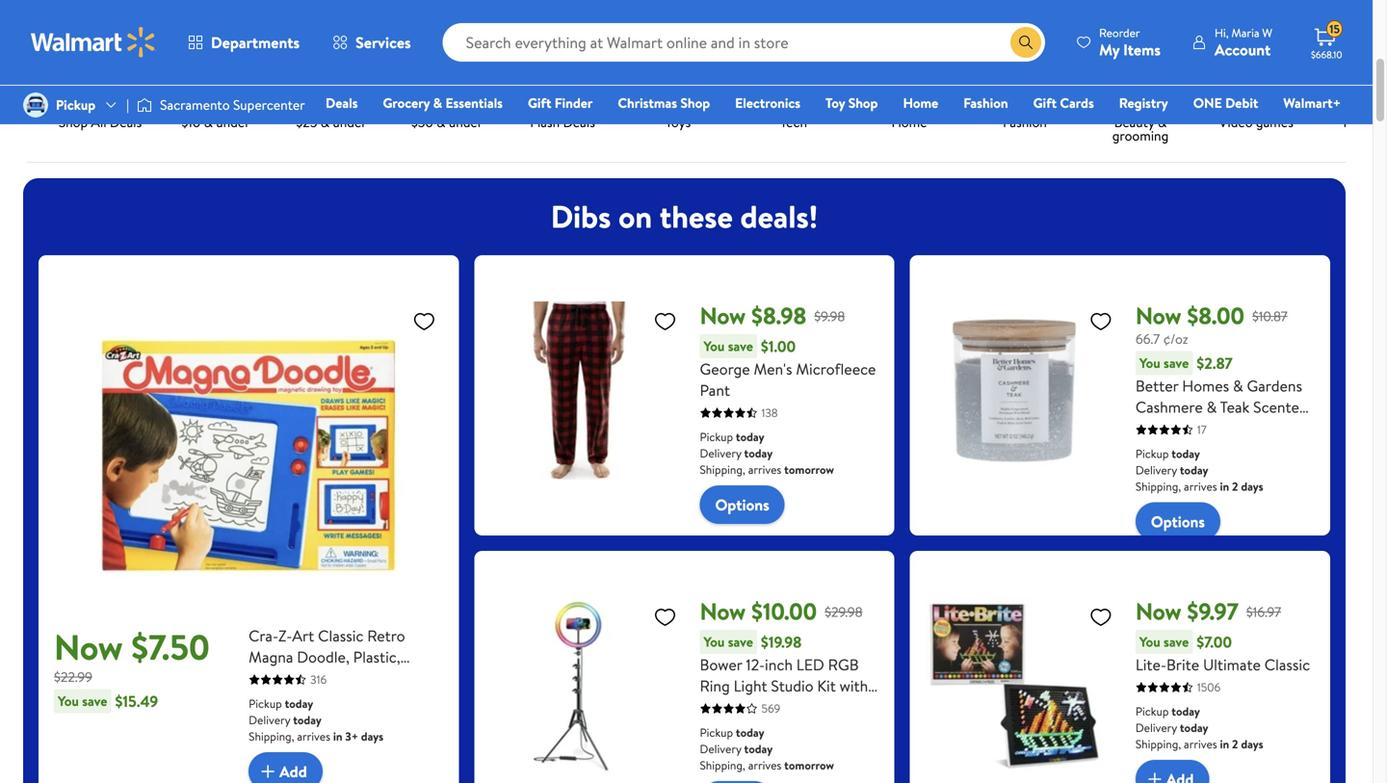 Task type: vqa. For each thing, say whether or not it's contained in the screenshot.


Task type: locate. For each thing, give the bounding box(es) containing it.
gift inside "link"
[[1034, 93, 1057, 112]]

delivery for $10.00
[[700, 741, 742, 758]]

shipping,
[[700, 462, 746, 478], [1136, 479, 1182, 495], [249, 729, 294, 745], [1136, 736, 1182, 753], [700, 758, 746, 774]]

& for beauty
[[1158, 113, 1167, 132]]

0 vertical spatial 2
[[1233, 479, 1239, 495]]

shop all deals image
[[66, 39, 135, 108]]

delivery inside pickup today delivery today shipping, arrives in 3+ days
[[249, 712, 290, 729]]

gift up flash
[[528, 93, 552, 112]]

delivery down special
[[700, 741, 742, 758]]

today
[[736, 429, 765, 445], [745, 445, 773, 462], [1172, 446, 1201, 462], [1181, 462, 1209, 479], [285, 696, 313, 712], [1172, 704, 1201, 720], [293, 712, 322, 729], [1181, 720, 1209, 736], [736, 725, 765, 741], [745, 741, 773, 758]]

you inside the you save $19.98 bower 12-inch led rgb ring light studio kit with special effects; black
[[704, 633, 725, 652]]

& right $10
[[204, 113, 213, 132]]

1 tomorrow from the top
[[785, 462, 835, 478]]

flash
[[530, 113, 560, 132]]

1 horizontal spatial gift
[[1034, 93, 1057, 112]]

finder
[[555, 93, 593, 112]]

1 pickup today delivery today shipping, arrives in 2 days from the top
[[1136, 446, 1264, 495]]

fashion down gift cards
[[1003, 113, 1048, 132]]

home down home image
[[892, 113, 928, 132]]

$50 & under image
[[413, 39, 482, 108]]

shop video games. image
[[1222, 39, 1292, 108]]

save up brite
[[1164, 633, 1190, 652]]

2 gift from the left
[[1034, 93, 1057, 112]]

pickup
[[56, 95, 96, 114], [700, 429, 734, 445], [1136, 446, 1169, 462], [249, 696, 282, 712], [1136, 704, 1169, 720], [700, 725, 734, 741]]

& inside beauty & grooming
[[1158, 113, 1167, 132]]

$50 & under link
[[397, 39, 497, 133]]

departments
[[211, 32, 300, 53]]

you inside you save $7.00 lite-brite ultimate classic
[[1140, 633, 1161, 652]]

shop right toy
[[849, 93, 878, 112]]

sacramento
[[160, 95, 230, 114]]

2 down "glass"
[[1233, 479, 1239, 495]]

arrives down 1506
[[1185, 736, 1218, 753]]

None search field
[[0, 0, 1373, 8]]

pickup for now $8.98
[[700, 429, 734, 445]]

save for $1.00
[[728, 337, 754, 356]]

flash deals image
[[528, 39, 598, 108]]

1 vertical spatial tomorrow
[[785, 758, 835, 774]]

& up $50 & under
[[433, 93, 442, 112]]

pickup down 'pant'
[[700, 429, 734, 445]]

&
[[433, 93, 442, 112], [204, 113, 213, 132], [321, 113, 330, 132], [437, 113, 446, 132], [1158, 113, 1167, 132], [1234, 375, 1244, 397], [1207, 397, 1218, 418]]

2 horizontal spatial under
[[449, 113, 483, 132]]

now up george at the right
[[700, 300, 746, 332]]

kitchen link
[[1322, 39, 1388, 147]]

pickup down 2-
[[1136, 446, 1169, 462]]

now up 'bower'
[[700, 596, 746, 628]]

christmas shop link
[[609, 93, 719, 113]]

under for $10 & under
[[216, 113, 250, 132]]

$668.10
[[1312, 48, 1343, 61]]

arrives left the 3+
[[297, 729, 331, 745]]

shipping, up add to cart image
[[1136, 736, 1182, 753]]

pickup today delivery today shipping, arrives in 2 days down "17"
[[1136, 446, 1264, 495]]

save down ¢/oz
[[1164, 354, 1190, 373]]

2 horizontal spatial shop
[[849, 93, 878, 112]]

save up george at the right
[[728, 337, 754, 356]]

2 tomorrow from the top
[[785, 758, 835, 774]]

now for $8.98
[[700, 300, 746, 332]]

save inside you save $1.00 george men's microfleece pant
[[728, 337, 754, 356]]

tomorrow for now $8.98
[[785, 462, 835, 478]]

classic inside cra-z-art classic retro magna doodle, plastic, unisex ages 3 and up
[[318, 626, 364, 647]]

1 vertical spatial pickup today delivery today shipping, arrives tomorrow
[[700, 725, 835, 774]]

arrives down 569
[[749, 758, 782, 774]]

arrives
[[749, 462, 782, 478], [1185, 479, 1218, 495], [297, 729, 331, 745], [1185, 736, 1218, 753], [749, 758, 782, 774]]

add to favorites list, better homes & gardens cashmere & teak scented 2-wick snow glass jar candle, 12 oz image
[[1090, 309, 1113, 334]]

2 horizontal spatial deals
[[563, 113, 595, 132]]

now left $8.00
[[1136, 300, 1182, 332]]

now for $7.50
[[54, 623, 123, 671]]

delivery for $8.98
[[700, 445, 742, 462]]

deals down finder
[[563, 113, 595, 132]]

gift for gift cards
[[1034, 93, 1057, 112]]

pickup today delivery today shipping, arrives in 2 days for $8.00
[[1136, 446, 1264, 495]]

2 for $8.00
[[1233, 479, 1239, 495]]

beauty & grooming link
[[1091, 39, 1191, 147]]

shipping, up add button
[[249, 729, 294, 745]]

add to favorites list, cra-z-art classic retro magna doodle, plastic, unisex ages 3 and up image
[[413, 309, 436, 334]]

deals up $25 & under
[[326, 93, 358, 112]]

shipping, down 'pant'
[[700, 462, 746, 478]]

0 horizontal spatial options
[[716, 495, 770, 516]]

electronics link
[[727, 93, 810, 113]]

save down $22.99
[[82, 692, 107, 711]]

1 vertical spatial classic
[[1265, 655, 1311, 676]]

options
[[716, 495, 770, 516], [1152, 511, 1206, 533]]

you inside you save $1.00 george men's microfleece pant
[[704, 337, 725, 356]]

registry
[[1120, 93, 1169, 112]]

home right toy shop
[[904, 93, 939, 112]]

0 vertical spatial classic
[[318, 626, 364, 647]]

pickup down special
[[700, 725, 734, 741]]

arrives down 138
[[749, 462, 782, 478]]

days for now $9.97
[[1242, 736, 1264, 753]]

walmart+ link
[[1275, 93, 1350, 113]]

$10 & under link
[[166, 39, 266, 133]]

pickup down lite-
[[1136, 704, 1169, 720]]

2 under from the left
[[333, 113, 367, 132]]

days down ultimate
[[1242, 736, 1264, 753]]

0 horizontal spatial shop
[[59, 113, 88, 132]]

$50
[[411, 113, 434, 132]]

home
[[904, 93, 939, 112], [892, 113, 928, 132]]

 image
[[137, 95, 152, 115]]

now inside now $7.50 $22.99 you save $15.49
[[54, 623, 123, 671]]

options down 138
[[716, 495, 770, 516]]

shop tech. image
[[759, 39, 829, 108]]

deals link
[[317, 93, 367, 113]]

$25 & under
[[296, 113, 367, 132]]

deals right all
[[110, 113, 142, 132]]

inch
[[765, 655, 793, 676]]

1 horizontal spatial options link
[[1136, 503, 1221, 541]]

fashion left gift cards
[[964, 93, 1009, 112]]

gift finder
[[528, 93, 593, 112]]

pickup for now $8.00
[[1136, 446, 1169, 462]]

oz
[[1207, 439, 1222, 460]]

in left the 3+
[[333, 729, 343, 745]]

video
[[1219, 113, 1254, 132]]

shop
[[681, 93, 710, 112], [849, 93, 878, 112], [59, 113, 88, 132]]

shop fashion. image
[[991, 39, 1060, 108]]

$10.00
[[752, 596, 817, 628]]

shipping, down candle,
[[1136, 479, 1182, 495]]

you inside now $8.00 $10.87 66.7 ¢/oz you save $2.87 better homes & gardens cashmere & teak scented 2-wick snow glass jar candle, 12 oz
[[1140, 354, 1161, 373]]

shop all deals
[[59, 113, 142, 132]]

in for now $8.00
[[1221, 479, 1230, 495]]

wick
[[1150, 418, 1182, 439]]

$50 & under
[[411, 113, 483, 132]]

pickup today delivery today shipping, arrives in 2 days down 1506
[[1136, 704, 1264, 753]]

2 for save
[[1233, 736, 1239, 753]]

now $10.00 $29.98
[[700, 596, 863, 628]]

¢/oz
[[1164, 330, 1189, 349]]

& for grocery
[[433, 93, 442, 112]]

1 horizontal spatial under
[[333, 113, 367, 132]]

0 vertical spatial home
[[904, 93, 939, 112]]

reorder
[[1100, 25, 1141, 41]]

2 down ultimate
[[1233, 736, 1239, 753]]

days down "glass"
[[1242, 479, 1264, 495]]

grocery & essentials
[[383, 93, 503, 112]]

gift left cards at the right of page
[[1034, 93, 1057, 112]]

classic right ultimate
[[1265, 655, 1311, 676]]

grooming
[[1113, 126, 1169, 145]]

0 vertical spatial pickup today delivery today shipping, arrives in 2 days
[[1136, 446, 1264, 495]]

flash deals link
[[513, 39, 613, 133]]

1 horizontal spatial classic
[[1265, 655, 1311, 676]]

tomorrow for now $10.00
[[785, 758, 835, 774]]

shop left all
[[59, 113, 88, 132]]

pickup down unisex
[[249, 696, 282, 712]]

options down candle,
[[1152, 511, 1206, 533]]

2 pickup today delivery today shipping, arrives tomorrow from the top
[[700, 725, 835, 774]]

delivery down unisex
[[249, 712, 290, 729]]

in
[[1221, 479, 1230, 495], [333, 729, 343, 745], [1221, 736, 1230, 753]]

z-
[[278, 626, 292, 647]]

you for $7.00
[[1140, 633, 1161, 652]]

now for $8.00
[[1136, 300, 1182, 332]]

shipping, down special
[[700, 758, 746, 774]]

toy shop link
[[817, 93, 887, 113]]

$2.87
[[1197, 353, 1233, 374]]

save inside the you save $19.98 bower 12-inch led rgb ring light studio kit with special effects; black
[[728, 633, 754, 652]]

3
[[333, 668, 342, 689]]

tech
[[781, 113, 808, 132]]

essentials
[[446, 93, 503, 112]]

1 2 from the top
[[1233, 479, 1239, 495]]

$9.97
[[1188, 596, 1239, 628]]

ages
[[297, 668, 330, 689]]

shop inside christmas shop link
[[681, 93, 710, 112]]

days
[[1242, 479, 1264, 495], [361, 729, 384, 745], [1242, 736, 1264, 753]]

gift for gift finder
[[528, 93, 552, 112]]

save inside you save $7.00 lite-brite ultimate classic
[[1164, 633, 1190, 652]]

effects;
[[751, 697, 803, 718]]

games
[[1257, 113, 1294, 132]]

now inside now $8.00 $10.87 66.7 ¢/oz you save $2.87 better homes & gardens cashmere & teak scented 2-wick snow glass jar candle, 12 oz
[[1136, 300, 1182, 332]]

options link
[[700, 486, 785, 524], [1136, 503, 1221, 541]]

1 gift from the left
[[528, 93, 552, 112]]

pickup today delivery today shipping, arrives tomorrow down 138
[[700, 429, 835, 478]]

0 horizontal spatial gift
[[528, 93, 552, 112]]

12
[[1190, 439, 1204, 460]]

delivery for $9.97
[[1136, 720, 1178, 736]]

shop all deals link
[[50, 39, 150, 133]]

pickup today delivery today shipping, arrives tomorrow down 569
[[700, 725, 835, 774]]

art
[[292, 626, 314, 647]]

now up $15.49 on the bottom of page
[[54, 623, 123, 671]]

& left teak
[[1207, 397, 1218, 418]]

classic inside you save $7.00 lite-brite ultimate classic
[[1265, 655, 1311, 676]]

services
[[356, 32, 411, 53]]

kitchen
[[1344, 113, 1388, 145]]

$25 & under image
[[297, 39, 366, 108]]

& for $10
[[204, 113, 213, 132]]

studio
[[771, 676, 814, 697]]

one debit link
[[1185, 93, 1268, 113]]

& down registry
[[1158, 113, 1167, 132]]

1 pickup today delivery today shipping, arrives tomorrow from the top
[[700, 429, 835, 478]]

1 vertical spatial pickup today delivery today shipping, arrives in 2 days
[[1136, 704, 1264, 753]]

now up lite-
[[1136, 596, 1182, 628]]

pickup for now $10.00
[[700, 725, 734, 741]]

led
[[797, 655, 825, 676]]

arrives for $8.98
[[749, 462, 782, 478]]

options link down 138
[[700, 486, 785, 524]]

services button
[[316, 19, 428, 66]]

2
[[1233, 479, 1239, 495], [1233, 736, 1239, 753]]

days right the 3+
[[361, 729, 384, 745]]

one
[[1194, 93, 1223, 112]]

1 vertical spatial fashion
[[1003, 113, 1048, 132]]

you down $22.99
[[58, 692, 79, 711]]

you up 'bower'
[[704, 633, 725, 652]]

shop for christmas shop
[[681, 93, 710, 112]]

you up better
[[1140, 354, 1161, 373]]

in down oz
[[1221, 479, 1230, 495]]

1 under from the left
[[216, 113, 250, 132]]

delivery up add to cart image
[[1136, 720, 1178, 736]]

0 horizontal spatial classic
[[318, 626, 364, 647]]

you up lite-
[[1140, 633, 1161, 652]]

options link down candle,
[[1136, 503, 1221, 541]]

0 vertical spatial tomorrow
[[785, 462, 835, 478]]

delivery down 'pant'
[[700, 445, 742, 462]]

& right $25
[[321, 113, 330, 132]]

debit
[[1226, 93, 1259, 112]]

christmas
[[618, 93, 678, 112]]

classic right "art"
[[318, 626, 364, 647]]

2 2 from the top
[[1233, 736, 1239, 753]]

pickup today delivery today shipping, arrives tomorrow for $8.98
[[700, 429, 835, 478]]

in inside pickup today delivery today shipping, arrives in 3+ days
[[333, 729, 343, 745]]

shop toys. image
[[644, 39, 713, 108]]

0 vertical spatial pickup today delivery today shipping, arrives tomorrow
[[700, 429, 835, 478]]

3 under from the left
[[449, 113, 483, 132]]

gardens
[[1248, 375, 1303, 397]]

in down 1506
[[1221, 736, 1230, 753]]

save up the 12-
[[728, 633, 754, 652]]

138
[[762, 405, 778, 421]]

up
[[373, 668, 390, 689]]

shop inside toy shop link
[[849, 93, 878, 112]]

 image
[[23, 93, 48, 118]]

teak
[[1221, 397, 1250, 418]]

you up george at the right
[[704, 337, 725, 356]]

$7.50
[[131, 623, 210, 671]]

you for $19.98
[[704, 633, 725, 652]]

& right $50
[[437, 113, 446, 132]]

15
[[1330, 21, 1341, 37]]

search icon image
[[1019, 35, 1034, 50]]

0 horizontal spatial under
[[216, 113, 250, 132]]

1 horizontal spatial shop
[[681, 93, 710, 112]]

2 pickup today delivery today shipping, arrives in 2 days from the top
[[1136, 704, 1264, 753]]

0 horizontal spatial options link
[[700, 486, 785, 524]]

shop up 'toys'
[[681, 93, 710, 112]]

1 horizontal spatial options
[[1152, 511, 1206, 533]]

1 vertical spatial 2
[[1233, 736, 1239, 753]]



Task type: describe. For each thing, give the bounding box(es) containing it.
add to favorites list, bower 12-inch led rgb ring light studio kit with special effects; black image
[[654, 605, 677, 629]]

pickup for now $9.97
[[1136, 704, 1169, 720]]

options for $9.97
[[1152, 511, 1206, 533]]

gift cards link
[[1025, 93, 1103, 113]]

12-
[[746, 655, 765, 676]]

shipping, for $8.98
[[700, 462, 746, 478]]

3+
[[345, 729, 358, 745]]

arrives inside pickup today delivery today shipping, arrives in 3+ days
[[297, 729, 331, 745]]

1506
[[1198, 680, 1221, 696]]

with
[[840, 676, 869, 697]]

under for $50 & under
[[449, 113, 483, 132]]

grocery & essentials link
[[374, 93, 512, 113]]

account
[[1215, 39, 1272, 60]]

add
[[280, 761, 307, 783]]

& for $50
[[437, 113, 446, 132]]

pickup left |
[[56, 95, 96, 114]]

jar
[[1263, 418, 1283, 439]]

retro
[[367, 626, 405, 647]]

shipping, inside pickup today delivery today shipping, arrives in 3+ days
[[249, 729, 294, 745]]

$10.87
[[1253, 307, 1288, 326]]

pickup today delivery today shipping, arrives tomorrow for $10.00
[[700, 725, 835, 774]]

add to favorites list, george men's microfleece pant image
[[654, 309, 677, 334]]

tech link
[[744, 39, 844, 133]]

home link right toy
[[860, 39, 960, 133]]

66.7
[[1136, 330, 1161, 349]]

and
[[345, 668, 369, 689]]

save for $19.98
[[728, 633, 754, 652]]

ultimate
[[1204, 655, 1262, 676]]

Search in deals search field
[[23, 0, 605, 8]]

$29.98
[[825, 603, 863, 622]]

home image
[[875, 39, 945, 108]]

supercenter
[[233, 95, 305, 114]]

w
[[1263, 25, 1273, 41]]

shop for toy shop
[[849, 93, 878, 112]]

cra-z-art classic retro magna doodle, plastic, unisex ages 3 and up
[[249, 626, 405, 689]]

$10 & under
[[182, 113, 250, 132]]

hi, maria w account
[[1215, 25, 1273, 60]]

pickup inside pickup today delivery today shipping, arrives in 3+ days
[[249, 696, 282, 712]]

delivery down candle,
[[1136, 462, 1178, 479]]

toy shop
[[826, 93, 878, 112]]

ring
[[700, 676, 730, 697]]

$22.99
[[54, 668, 92, 687]]

$8.00
[[1188, 300, 1245, 332]]

scented
[[1254, 397, 1309, 418]]

cashmere
[[1136, 397, 1204, 418]]

|
[[126, 95, 129, 114]]

& right homes
[[1234, 375, 1244, 397]]

save inside now $8.00 $10.87 66.7 ¢/oz you save $2.87 better homes & gardens cashmere & teak scented 2-wick snow glass jar candle, 12 oz
[[1164, 354, 1190, 373]]

0 horizontal spatial deals
[[110, 113, 142, 132]]

options link for $10.00
[[700, 486, 785, 524]]

items
[[1124, 39, 1161, 60]]

add button
[[249, 753, 323, 784]]

569
[[762, 701, 781, 717]]

0 vertical spatial fashion
[[964, 93, 1009, 112]]

& for $25
[[321, 113, 330, 132]]

now for $9.97
[[1136, 596, 1182, 628]]

one debit
[[1194, 93, 1259, 112]]

homes
[[1183, 375, 1230, 397]]

snow
[[1186, 418, 1222, 439]]

these
[[660, 195, 733, 238]]

Search search field
[[443, 23, 1046, 62]]

deals!
[[741, 195, 818, 238]]

$9.98
[[815, 307, 845, 326]]

maria
[[1232, 25, 1260, 41]]

add to favorites list, lite-brite ultimate classic image
[[1090, 605, 1113, 629]]

$10 & under image
[[181, 39, 251, 108]]

dibs
[[551, 195, 611, 238]]

dibs on these deals!
[[551, 195, 818, 238]]

arrives for $10.00
[[749, 758, 782, 774]]

electronics
[[736, 93, 801, 112]]

you save $1.00 george men's microfleece pant
[[700, 336, 877, 401]]

toy
[[826, 93, 846, 112]]

kit
[[818, 676, 836, 697]]

1 vertical spatial home
[[892, 113, 928, 132]]

$16.97
[[1247, 603, 1282, 622]]

light
[[734, 676, 768, 697]]

options for $10.00
[[716, 495, 770, 516]]

save for $7.00
[[1164, 633, 1190, 652]]

$1.00
[[761, 336, 796, 357]]

candle,
[[1136, 439, 1187, 460]]

1 horizontal spatial deals
[[326, 93, 358, 112]]

next slide for chipmodulewithimages list image
[[1285, 69, 1331, 116]]

arrives down 12 at right
[[1185, 479, 1218, 495]]

Walmart Site-Wide search field
[[443, 23, 1046, 62]]

my
[[1100, 39, 1120, 60]]

$25 & under link
[[281, 39, 382, 133]]

sacramento supercenter
[[160, 95, 305, 114]]

grocery
[[383, 93, 430, 112]]

add to cart image
[[257, 761, 280, 784]]

now for $10.00
[[700, 596, 746, 628]]

glass
[[1226, 418, 1260, 439]]

pickup today delivery today shipping, arrives in 2 days for save
[[1136, 704, 1264, 753]]

magna
[[249, 647, 293, 668]]

home link right toy shop
[[895, 93, 948, 113]]

video games
[[1219, 113, 1294, 132]]

you for $1.00
[[704, 337, 725, 356]]

george
[[700, 359, 751, 380]]

$10
[[182, 113, 201, 132]]

flash deals
[[530, 113, 595, 132]]

pant
[[700, 380, 731, 401]]

$25
[[296, 113, 317, 132]]

options link for $9.97
[[1136, 503, 1221, 541]]

shop beauty and grooming. image
[[1106, 39, 1176, 108]]

days inside pickup today delivery today shipping, arrives in 3+ days
[[361, 729, 384, 745]]

bower
[[700, 655, 743, 676]]

arrives for $9.97
[[1185, 736, 1218, 753]]

2-
[[1136, 418, 1150, 439]]

save inside now $7.50 $22.99 you save $15.49
[[82, 692, 107, 711]]

beauty
[[1115, 113, 1155, 132]]

days for now $8.00
[[1242, 479, 1264, 495]]

shop inside "shop all deals" link
[[59, 113, 88, 132]]

now $7.50 $22.99 you save $15.49
[[54, 623, 210, 712]]

add to cart image
[[1144, 768, 1167, 784]]

$7.00
[[1197, 632, 1233, 653]]

christmas shop
[[618, 93, 710, 112]]

plastic,
[[353, 647, 401, 668]]

under for $25 & under
[[333, 113, 367, 132]]

in for now $9.97
[[1221, 736, 1230, 753]]

cra-
[[249, 626, 279, 647]]

registry link
[[1111, 93, 1178, 113]]

you inside now $7.50 $22.99 you save $15.49
[[58, 692, 79, 711]]

shipping, for $9.97
[[1136, 736, 1182, 753]]

pickup today delivery today shipping, arrives in 3+ days
[[249, 696, 384, 745]]

shipping, for $10.00
[[700, 758, 746, 774]]

hi,
[[1215, 25, 1229, 41]]

316
[[311, 672, 327, 688]]

shop kitchen and dining. image
[[1338, 39, 1388, 108]]

walmart image
[[31, 27, 156, 58]]



